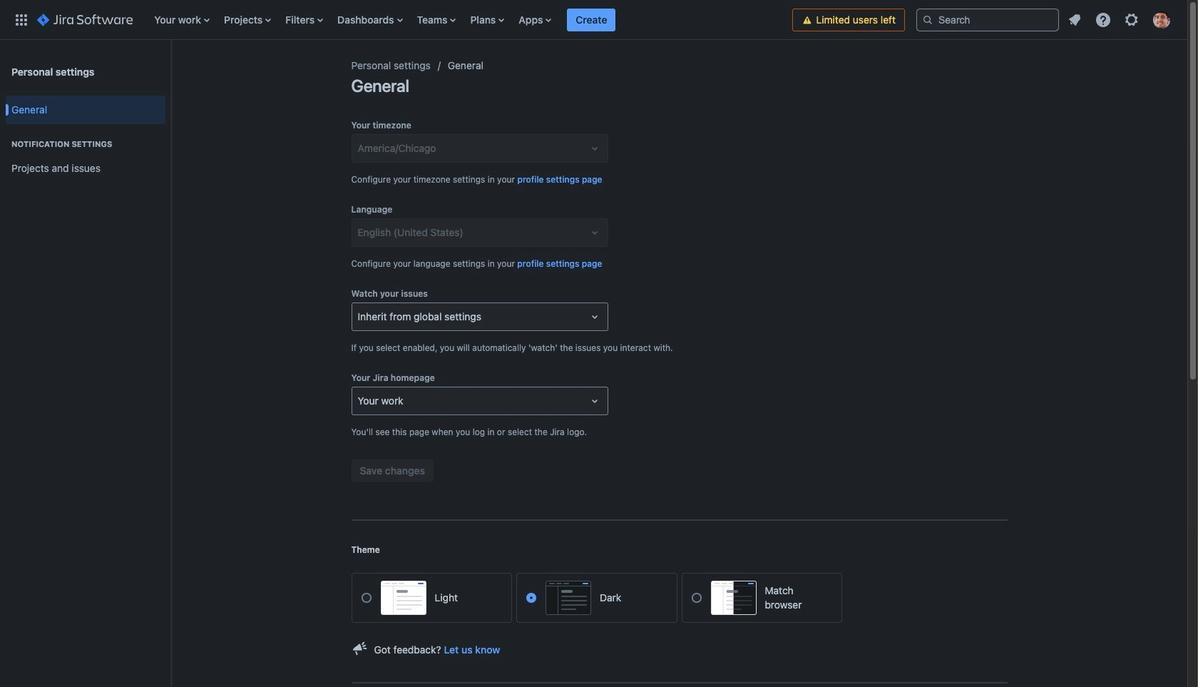 Task type: locate. For each thing, give the bounding box(es) containing it.
1 open image from the top
[[586, 308, 603, 325]]

1 horizontal spatial list
[[1062, 7, 1179, 32]]

jira software image
[[37, 11, 133, 28], [37, 11, 133, 28]]

list
[[147, 0, 793, 40], [1062, 7, 1179, 32]]

0 vertical spatial open image
[[586, 140, 603, 157]]

open image
[[586, 308, 603, 325], [586, 392, 603, 410]]

None radio
[[527, 593, 537, 603]]

0 vertical spatial open image
[[586, 308, 603, 325]]

None radio
[[361, 593, 371, 603], [692, 593, 702, 603], [361, 593, 371, 603], [692, 593, 702, 603]]

notifications image
[[1067, 11, 1084, 28]]

group
[[6, 91, 166, 191], [6, 124, 166, 187]]

Search field
[[917, 8, 1059, 31]]

1 vertical spatial open image
[[586, 224, 603, 241]]

open image
[[586, 140, 603, 157], [586, 224, 603, 241]]

sidebar navigation image
[[156, 57, 187, 86]]

1 vertical spatial open image
[[586, 392, 603, 410]]

banner
[[0, 0, 1188, 40]]

list item
[[567, 0, 616, 40]]

None text field
[[358, 310, 361, 324], [358, 394, 361, 408], [358, 310, 361, 324], [358, 394, 361, 408]]

heading
[[6, 138, 166, 150]]

None search field
[[917, 8, 1059, 31]]

primary element
[[9, 0, 793, 40]]



Task type: describe. For each thing, give the bounding box(es) containing it.
2 open image from the top
[[586, 392, 603, 410]]

appswitcher icon image
[[13, 11, 30, 28]]

feedback image
[[351, 640, 368, 657]]

search image
[[922, 14, 934, 25]]

2 group from the top
[[6, 124, 166, 187]]

2 open image from the top
[[586, 224, 603, 241]]

0 horizontal spatial list
[[147, 0, 793, 40]]

help image
[[1095, 11, 1112, 28]]

your profile and settings image
[[1154, 11, 1171, 28]]

1 open image from the top
[[586, 140, 603, 157]]

settings image
[[1124, 11, 1141, 28]]

1 group from the top
[[6, 91, 166, 191]]



Task type: vqa. For each thing, say whether or not it's contained in the screenshot.
list
yes



